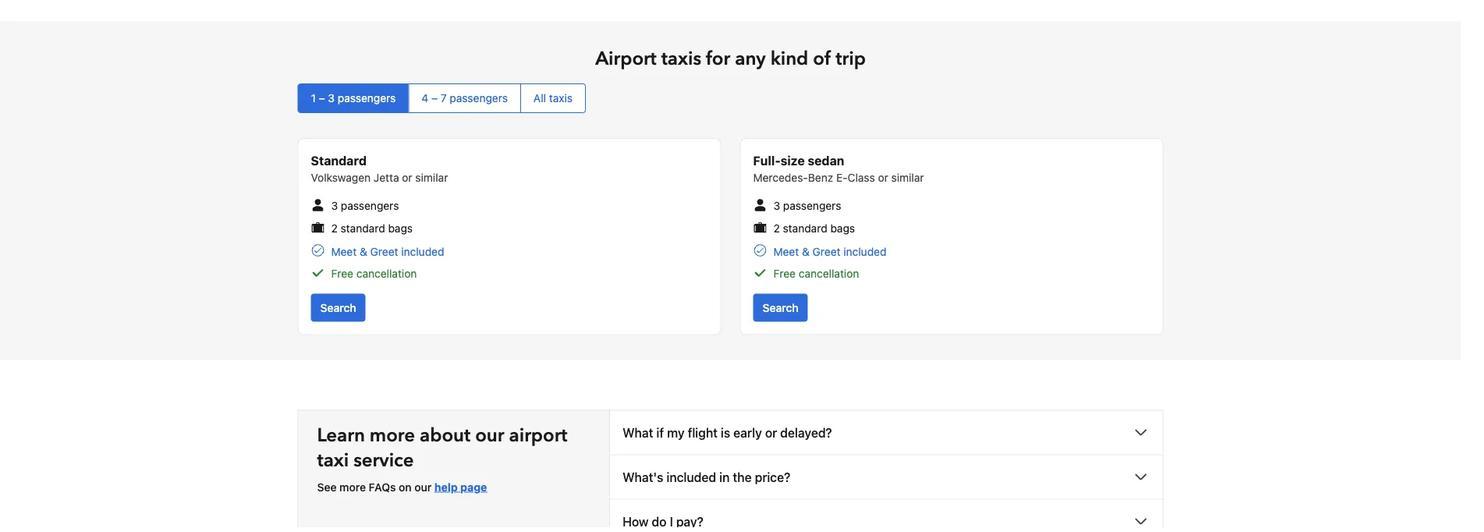 Task type: describe. For each thing, give the bounding box(es) containing it.
free for volkswagen
[[331, 267, 354, 280]]

learn more about our airport taxi service see more faqs on our help page
[[317, 423, 568, 494]]

price?
[[755, 470, 791, 485]]

search button for volkswagen
[[311, 294, 366, 322]]

class
[[848, 171, 875, 184]]

meet for size
[[774, 245, 799, 258]]

faqs
[[369, 481, 396, 494]]

help page link
[[435, 481, 487, 494]]

0 vertical spatial more
[[370, 423, 415, 449]]

any
[[735, 46, 766, 71]]

passengers down 'jetta'
[[341, 199, 399, 212]]

free cancellation for jetta
[[331, 267, 417, 280]]

on
[[399, 481, 412, 494]]

benz
[[808, 171, 834, 184]]

mercedes-
[[754, 171, 808, 184]]

similar inside standard volkswagen jetta or similar
[[416, 171, 448, 184]]

volkswagen
[[311, 171, 371, 184]]

cancellation for sedan
[[799, 267, 860, 280]]

or inside standard volkswagen jetta or similar
[[402, 171, 413, 184]]

taxis for airport
[[662, 46, 702, 71]]

& for volkswagen
[[360, 245, 367, 258]]

airport taxis for any kind of trip
[[596, 46, 866, 71]]

meet & greet included for jetta
[[331, 245, 444, 258]]

what
[[623, 425, 654, 440]]

what if my flight is early or delayed? button
[[610, 411, 1163, 455]]

– for 7
[[432, 92, 438, 104]]

passengers down benz
[[784, 199, 842, 212]]

flight
[[688, 425, 718, 440]]

of
[[813, 46, 831, 71]]

greet for jetta
[[370, 245, 398, 258]]

page
[[461, 481, 487, 494]]

what if my flight is early or delayed?
[[623, 425, 832, 440]]

– for 3
[[319, 92, 325, 104]]

what's
[[623, 470, 664, 485]]

or inside dropdown button
[[765, 425, 777, 440]]

similar inside the full-size sedan mercedes-benz e-class or similar
[[892, 171, 924, 184]]

meet for volkswagen
[[331, 245, 357, 258]]

all
[[534, 92, 546, 104]]

3 passengers for size
[[774, 199, 842, 212]]

bags for jetta
[[388, 222, 413, 235]]

standard for size
[[783, 222, 828, 235]]

3 inside sort results by element
[[328, 92, 335, 104]]

the
[[733, 470, 752, 485]]

cancellation for jetta
[[357, 267, 417, 280]]

sort results by element
[[298, 83, 1164, 113]]

standard volkswagen jetta or similar
[[311, 153, 448, 184]]

jetta
[[374, 171, 399, 184]]

7
[[441, 92, 447, 104]]

1 vertical spatial our
[[415, 481, 432, 494]]

free for size
[[774, 267, 796, 280]]

3 passengers for volkswagen
[[331, 199, 399, 212]]

kind
[[771, 46, 809, 71]]

included for sedan
[[844, 245, 887, 258]]

bags for sedan
[[831, 222, 855, 235]]

4 – 7 passengers
[[422, 92, 508, 104]]

full-
[[754, 153, 781, 168]]



Task type: vqa. For each thing, say whether or not it's contained in the screenshot.
MAHAREPA
no



Task type: locate. For each thing, give the bounding box(es) containing it.
0 horizontal spatial 2 standard bags
[[331, 222, 413, 235]]

1 horizontal spatial free cancellation
[[774, 267, 860, 280]]

search for volkswagen
[[320, 301, 356, 314]]

similar right class
[[892, 171, 924, 184]]

1 – from the left
[[319, 92, 325, 104]]

1 similar from the left
[[416, 171, 448, 184]]

2 3 passengers from the left
[[774, 199, 842, 212]]

passengers
[[338, 92, 396, 104], [450, 92, 508, 104], [341, 199, 399, 212], [784, 199, 842, 212]]

1 free from the left
[[331, 267, 354, 280]]

2 similar from the left
[[892, 171, 924, 184]]

airport
[[596, 46, 657, 71]]

0 horizontal spatial greet
[[370, 245, 398, 258]]

3 down volkswagen
[[331, 199, 338, 212]]

our right the on
[[415, 481, 432, 494]]

1 standard from the left
[[341, 222, 385, 235]]

1 horizontal spatial search
[[763, 301, 799, 314]]

what's included in the price?
[[623, 470, 791, 485]]

2 meet from the left
[[774, 245, 799, 258]]

free
[[331, 267, 354, 280], [774, 267, 796, 280]]

search button
[[311, 294, 366, 322], [754, 294, 808, 322]]

2 2 from the left
[[774, 222, 780, 235]]

learn
[[317, 423, 365, 449]]

full-size sedan mercedes-benz e-class or similar
[[754, 153, 924, 184]]

0 horizontal spatial cancellation
[[357, 267, 417, 280]]

3 for standard
[[331, 199, 338, 212]]

&
[[360, 245, 367, 258], [802, 245, 810, 258]]

our
[[475, 423, 505, 449], [415, 481, 432, 494]]

2 down volkswagen
[[331, 222, 338, 235]]

greet
[[370, 245, 398, 258], [813, 245, 841, 258]]

what's included in the price? button
[[610, 455, 1163, 499]]

1 horizontal spatial 2 standard bags
[[774, 222, 855, 235]]

1 horizontal spatial standard
[[783, 222, 828, 235]]

greet for sedan
[[813, 245, 841, 258]]

meet & greet included
[[331, 245, 444, 258], [774, 245, 887, 258]]

1 horizontal spatial search button
[[754, 294, 808, 322]]

help
[[435, 481, 458, 494]]

1 2 standard bags from the left
[[331, 222, 413, 235]]

1 search button from the left
[[311, 294, 366, 322]]

1 search from the left
[[320, 301, 356, 314]]

0 horizontal spatial 2
[[331, 222, 338, 235]]

or right early
[[765, 425, 777, 440]]

0 horizontal spatial meet & greet included
[[331, 245, 444, 258]]

1 horizontal spatial 3 passengers
[[774, 199, 842, 212]]

1 horizontal spatial taxis
[[662, 46, 702, 71]]

0 horizontal spatial –
[[319, 92, 325, 104]]

0 horizontal spatial or
[[402, 171, 413, 184]]

& for size
[[802, 245, 810, 258]]

0 horizontal spatial standard
[[341, 222, 385, 235]]

2 meet & greet included from the left
[[774, 245, 887, 258]]

0 horizontal spatial free
[[331, 267, 354, 280]]

included
[[401, 245, 444, 258], [844, 245, 887, 258], [667, 470, 717, 485]]

meet
[[331, 245, 357, 258], [774, 245, 799, 258]]

taxis for all
[[549, 92, 573, 104]]

taxis inside sort results by element
[[549, 92, 573, 104]]

bags down e-
[[831, 222, 855, 235]]

2 standard bags down benz
[[774, 222, 855, 235]]

our right "about"
[[475, 423, 505, 449]]

1 vertical spatial taxis
[[549, 92, 573, 104]]

2 & from the left
[[802, 245, 810, 258]]

2 down mercedes-
[[774, 222, 780, 235]]

1 meet from the left
[[331, 245, 357, 258]]

1 horizontal spatial greet
[[813, 245, 841, 258]]

1 cancellation from the left
[[357, 267, 417, 280]]

–
[[319, 92, 325, 104], [432, 92, 438, 104]]

3 passengers
[[331, 199, 399, 212], [774, 199, 842, 212]]

3 passengers down benz
[[774, 199, 842, 212]]

taxis right all at the top of page
[[549, 92, 573, 104]]

free cancellation
[[331, 267, 417, 280], [774, 267, 860, 280]]

2 horizontal spatial included
[[844, 245, 887, 258]]

2 2 standard bags from the left
[[774, 222, 855, 235]]

bags
[[388, 222, 413, 235], [831, 222, 855, 235]]

4
[[422, 92, 429, 104]]

2 free cancellation from the left
[[774, 267, 860, 280]]

all taxis
[[534, 92, 573, 104]]

1 bags from the left
[[388, 222, 413, 235]]

1 meet & greet included from the left
[[331, 245, 444, 258]]

0 horizontal spatial taxis
[[549, 92, 573, 104]]

2 free from the left
[[774, 267, 796, 280]]

trip
[[836, 46, 866, 71]]

2 standard bags for sedan
[[774, 222, 855, 235]]

1 horizontal spatial meet & greet included
[[774, 245, 887, 258]]

0 horizontal spatial similar
[[416, 171, 448, 184]]

free cancellation for sedan
[[774, 267, 860, 280]]

0 horizontal spatial included
[[401, 245, 444, 258]]

airport
[[509, 423, 568, 449]]

service
[[354, 448, 414, 474]]

2 standard bags
[[331, 222, 413, 235], [774, 222, 855, 235]]

0 horizontal spatial bags
[[388, 222, 413, 235]]

included for jetta
[[401, 245, 444, 258]]

2 greet from the left
[[813, 245, 841, 258]]

sedan
[[808, 153, 845, 168]]

cancellation
[[357, 267, 417, 280], [799, 267, 860, 280]]

3
[[328, 92, 335, 104], [331, 199, 338, 212], [774, 199, 781, 212]]

2 for size
[[774, 222, 780, 235]]

search
[[320, 301, 356, 314], [763, 301, 799, 314]]

standard
[[341, 222, 385, 235], [783, 222, 828, 235]]

delayed?
[[781, 425, 832, 440]]

0 horizontal spatial 3 passengers
[[331, 199, 399, 212]]

0 horizontal spatial search
[[320, 301, 356, 314]]

meet & greet included down benz
[[774, 245, 887, 258]]

e-
[[837, 171, 848, 184]]

1 vertical spatial more
[[340, 481, 366, 494]]

more
[[370, 423, 415, 449], [340, 481, 366, 494]]

2
[[331, 222, 338, 235], [774, 222, 780, 235]]

standard down volkswagen
[[341, 222, 385, 235]]

or
[[402, 171, 413, 184], [878, 171, 889, 184], [765, 425, 777, 440]]

1 free cancellation from the left
[[331, 267, 417, 280]]

more right 'learn'
[[370, 423, 415, 449]]

similar
[[416, 171, 448, 184], [892, 171, 924, 184]]

1 – 3 passengers
[[311, 92, 396, 104]]

1 horizontal spatial –
[[432, 92, 438, 104]]

taxi
[[317, 448, 349, 474]]

about
[[420, 423, 471, 449]]

greet down 'jetta'
[[370, 245, 398, 258]]

0 vertical spatial taxis
[[662, 46, 702, 71]]

2 cancellation from the left
[[799, 267, 860, 280]]

for
[[706, 46, 731, 71]]

meet down volkswagen
[[331, 245, 357, 258]]

3 for full-
[[774, 199, 781, 212]]

included inside dropdown button
[[667, 470, 717, 485]]

1 horizontal spatial or
[[765, 425, 777, 440]]

early
[[734, 425, 762, 440]]

3 right 1
[[328, 92, 335, 104]]

search button for size
[[754, 294, 808, 322]]

my
[[667, 425, 685, 440]]

0 horizontal spatial our
[[415, 481, 432, 494]]

1 3 passengers from the left
[[331, 199, 399, 212]]

or right class
[[878, 171, 889, 184]]

taxis left for
[[662, 46, 702, 71]]

0 horizontal spatial search button
[[311, 294, 366, 322]]

2 standard bags down 'jetta'
[[331, 222, 413, 235]]

1 horizontal spatial cancellation
[[799, 267, 860, 280]]

1 horizontal spatial 2
[[774, 222, 780, 235]]

taxis
[[662, 46, 702, 71], [549, 92, 573, 104]]

meet & greet included for sedan
[[774, 245, 887, 258]]

1 & from the left
[[360, 245, 367, 258]]

0 vertical spatial our
[[475, 423, 505, 449]]

meet down mercedes-
[[774, 245, 799, 258]]

1 greet from the left
[[370, 245, 398, 258]]

1 horizontal spatial meet
[[774, 245, 799, 258]]

1 2 from the left
[[331, 222, 338, 235]]

passengers right 7
[[450, 92, 508, 104]]

1 horizontal spatial &
[[802, 245, 810, 258]]

meet & greet included down 'jetta'
[[331, 245, 444, 258]]

2 search button from the left
[[754, 294, 808, 322]]

or inside the full-size sedan mercedes-benz e-class or similar
[[878, 171, 889, 184]]

2 search from the left
[[763, 301, 799, 314]]

& down benz
[[802, 245, 810, 258]]

0 horizontal spatial meet
[[331, 245, 357, 258]]

similar right 'jetta'
[[416, 171, 448, 184]]

2 standard bags for jetta
[[331, 222, 413, 235]]

size
[[781, 153, 805, 168]]

passengers right 1
[[338, 92, 396, 104]]

or right 'jetta'
[[402, 171, 413, 184]]

1 horizontal spatial included
[[667, 470, 717, 485]]

see
[[317, 481, 337, 494]]

– right 1
[[319, 92, 325, 104]]

– left 7
[[432, 92, 438, 104]]

2 for volkswagen
[[331, 222, 338, 235]]

0 horizontal spatial more
[[340, 481, 366, 494]]

bags down 'jetta'
[[388, 222, 413, 235]]

1 horizontal spatial more
[[370, 423, 415, 449]]

3 down mercedes-
[[774, 199, 781, 212]]

1 horizontal spatial similar
[[892, 171, 924, 184]]

greet down benz
[[813, 245, 841, 258]]

more right see
[[340, 481, 366, 494]]

standard for volkswagen
[[341, 222, 385, 235]]

2 horizontal spatial or
[[878, 171, 889, 184]]

1 horizontal spatial free
[[774, 267, 796, 280]]

in
[[720, 470, 730, 485]]

2 – from the left
[[432, 92, 438, 104]]

1 horizontal spatial our
[[475, 423, 505, 449]]

0 horizontal spatial &
[[360, 245, 367, 258]]

is
[[721, 425, 731, 440]]

standard down benz
[[783, 222, 828, 235]]

2 standard from the left
[[783, 222, 828, 235]]

if
[[657, 425, 664, 440]]

0 horizontal spatial free cancellation
[[331, 267, 417, 280]]

2 bags from the left
[[831, 222, 855, 235]]

1
[[311, 92, 316, 104]]

search for size
[[763, 301, 799, 314]]

3 passengers down 'jetta'
[[331, 199, 399, 212]]

standard
[[311, 153, 367, 168]]

1 horizontal spatial bags
[[831, 222, 855, 235]]

& down volkswagen
[[360, 245, 367, 258]]



